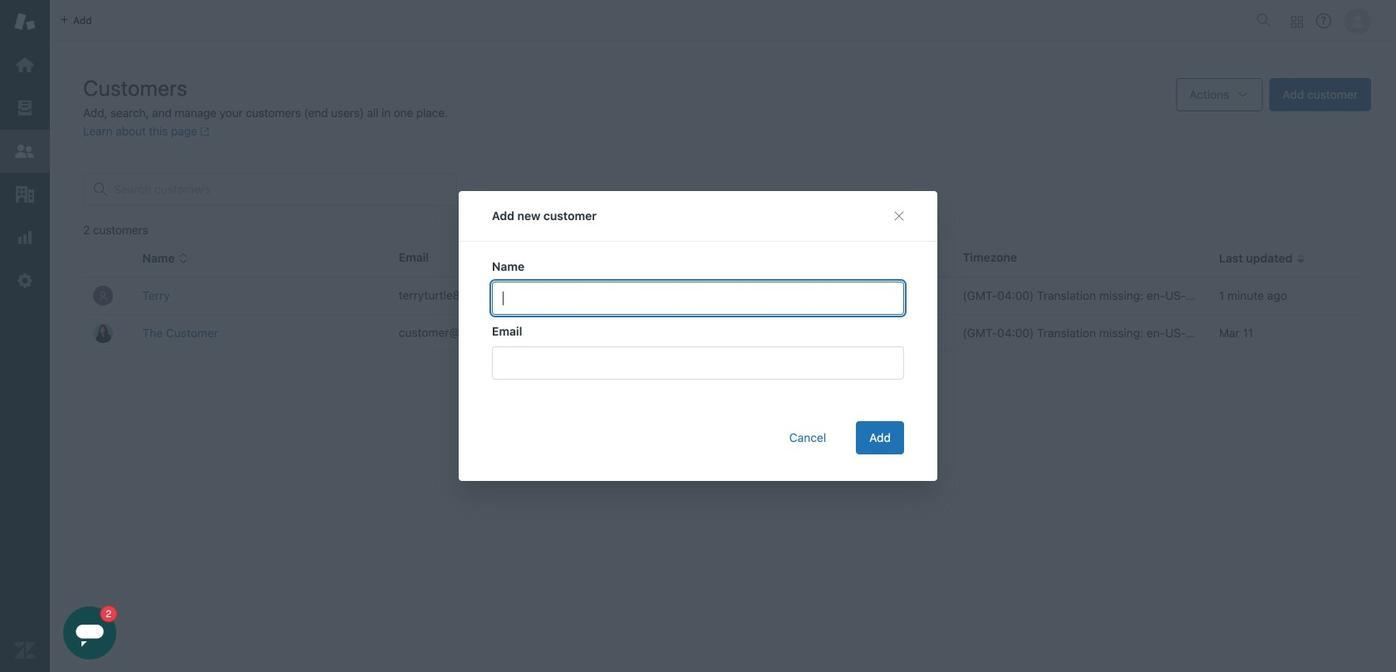 Task type: locate. For each thing, give the bounding box(es) containing it.
Search customers field
[[114, 182, 446, 197]]

reporting image
[[14, 227, 36, 248]]

(opens in a new tab) image
[[197, 127, 210, 136]]

zendesk products image
[[1291, 16, 1303, 28]]

unverified email image
[[541, 290, 554, 303]]

zendesk image
[[14, 640, 36, 661]]

get started image
[[14, 54, 36, 76]]

None field
[[492, 282, 904, 315], [492, 347, 904, 380], [492, 282, 904, 315], [492, 347, 904, 380]]

organizations image
[[14, 184, 36, 205]]

views image
[[14, 97, 36, 119]]

dialog
[[459, 191, 937, 481]]



Task type: vqa. For each thing, say whether or not it's contained in the screenshot.
Public reply composer text box
no



Task type: describe. For each thing, give the bounding box(es) containing it.
close modal image
[[892, 209, 906, 223]]

get help image
[[1316, 13, 1331, 28]]

admin image
[[14, 270, 36, 292]]

zendesk support image
[[14, 11, 36, 32]]

main element
[[0, 0, 50, 672]]

customers image
[[14, 140, 36, 162]]



